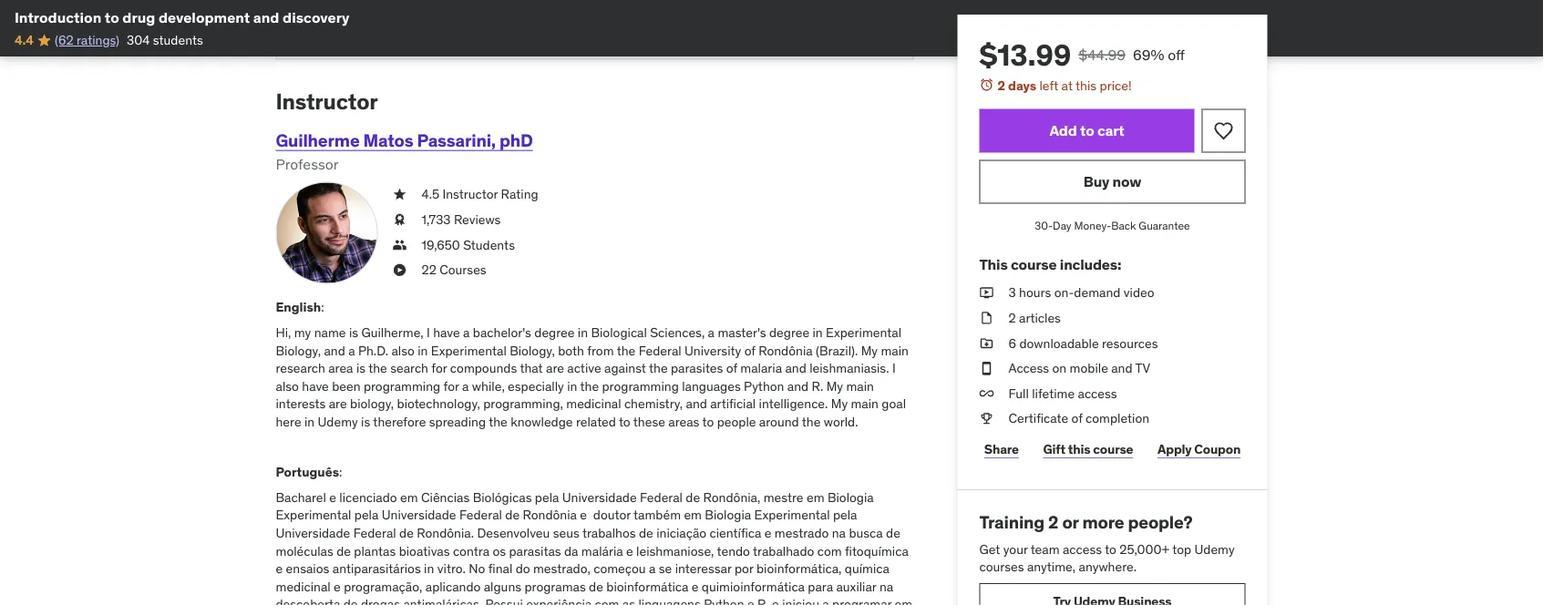 Task type: vqa. For each thing, say whether or not it's contained in the screenshot.
applications,
no



Task type: locate. For each thing, give the bounding box(es) containing it.
and
[[253, 8, 279, 26], [324, 343, 345, 359], [1112, 360, 1133, 376], [785, 361, 807, 377], [788, 379, 809, 395], [686, 396, 707, 413]]

1,733 reviews
[[422, 212, 501, 228]]

0 horizontal spatial udemy
[[318, 414, 358, 431]]

1 vertical spatial have
[[302, 379, 329, 395]]

instructor up reviews at left top
[[443, 187, 498, 203]]

training 2 or more people? get your team access to 25,000+ top udemy courses anytime, anywhere.
[[980, 512, 1235, 575]]

19,650
[[422, 237, 460, 253]]

no
[[469, 561, 485, 578]]

e
[[329, 490, 336, 506], [765, 525, 772, 542], [626, 543, 633, 560], [276, 561, 283, 578], [334, 579, 341, 595], [692, 579, 699, 595], [748, 597, 755, 605], [772, 597, 779, 605]]

trabalhos
[[583, 525, 636, 542]]

people?
[[1128, 512, 1193, 534]]

xsmall image for 19,650
[[393, 237, 407, 254]]

in up (brazil).
[[813, 325, 823, 341]]

e down interessar on the left bottom
[[692, 579, 699, 595]]

0 horizontal spatial :
[[321, 300, 324, 316]]

to inside training 2 or more people? get your team access to 25,000+ top udemy courses anytime, anywhere.
[[1105, 541, 1117, 558]]

iniciação
[[657, 525, 707, 542]]

antiparasitários
[[333, 561, 421, 578]]

0 vertical spatial rondônia
[[759, 343, 813, 359]]

0 horizontal spatial biology,
[[276, 343, 321, 359]]

access down mobile
[[1078, 385, 1118, 402]]

1 vertical spatial instructor
[[443, 187, 498, 203]]

2 inside training 2 or more people? get your team access to 25,000+ top udemy courses anytime, anywhere.
[[1049, 512, 1059, 534]]

medicinal up descoberta
[[276, 579, 331, 595]]

1 horizontal spatial rondônia
[[759, 343, 813, 359]]

69%
[[1133, 45, 1165, 64]]

1 horizontal spatial also
[[392, 343, 415, 359]]

em right mestre
[[807, 490, 825, 506]]

in up search on the left bottom of page
[[418, 343, 428, 359]]

ciências
[[421, 490, 470, 506]]

biologia down rondônia,
[[705, 508, 752, 524]]

2 horizontal spatial em
[[807, 490, 825, 506]]

de left drogas
[[344, 597, 358, 605]]

guilherme matos passarini, phd image
[[276, 183, 378, 285]]

udemy inside english : hi, my name is guilherme, i have a bachelor's degree in biological sciences, a master's degree in experimental biology, and a ph.d. also in experimental biology, both from the federal university of rondônia (brazil). my main research area is the search for compounds that are active against the parasites of malaria and leishmaniasis. i also have been programming for a while, especially in the programming languages python and r. my main interests are biology, biotechnology, programming, medicinal chemistry, and artificial intelligence. my main goal here in udemy is therefore spreading the knowledge related to these areas to people around the world.
[[318, 414, 358, 431]]

programming down search on the left bottom of page
[[364, 379, 441, 395]]

xsmall image left 'access'
[[980, 360, 994, 377]]

doutor
[[593, 508, 631, 524]]

xsmall image left 6
[[980, 334, 994, 352]]

0 vertical spatial are
[[546, 361, 564, 377]]

wishlist image
[[1213, 120, 1235, 142]]

and down name
[[324, 343, 345, 359]]

students
[[463, 237, 515, 253]]

more
[[1083, 512, 1125, 534]]

ensaios
[[286, 561, 330, 578]]

0 horizontal spatial programming
[[364, 379, 441, 395]]

xsmall image for 22
[[393, 262, 407, 280]]

0 vertical spatial my
[[861, 343, 878, 359]]

add to cart
[[1050, 121, 1125, 140]]

degree
[[535, 325, 575, 341], [770, 325, 810, 341]]

1 horizontal spatial :
[[339, 465, 342, 481]]

biologia up busca
[[828, 490, 874, 506]]

0 horizontal spatial also
[[276, 379, 299, 395]]

1 vertical spatial of
[[726, 361, 738, 377]]

bioinformática,
[[757, 561, 842, 578]]

0 horizontal spatial have
[[302, 379, 329, 395]]

my right r.
[[827, 379, 843, 395]]

course down completion
[[1094, 441, 1134, 458]]

xsmall image for 3
[[980, 284, 994, 302]]

1 vertical spatial my
[[827, 379, 843, 395]]

degree up "malaria"
[[770, 325, 810, 341]]

anywhere.
[[1079, 559, 1137, 575]]

xsmall image for 6
[[980, 334, 994, 352]]

is down biology,
[[361, 414, 370, 431]]

2 articles
[[1009, 310, 1061, 326]]

for
[[432, 361, 447, 377], [444, 379, 459, 395]]

around
[[759, 414, 799, 431]]

4.5 instructor rating
[[422, 187, 539, 203]]

both
[[558, 343, 584, 359]]

guilherme
[[276, 130, 360, 151]]

federal
[[639, 343, 682, 359], [640, 490, 683, 506], [459, 508, 502, 524], [353, 525, 396, 542]]

em
[[400, 490, 418, 506], [807, 490, 825, 506], [684, 508, 702, 524]]

1 horizontal spatial are
[[546, 361, 564, 377]]

2 programming from the left
[[602, 379, 679, 395]]

xsmall image left 22
[[393, 262, 407, 280]]

have up interests
[[302, 379, 329, 395]]

biology, up research
[[276, 343, 321, 359]]

0 horizontal spatial of
[[726, 361, 738, 377]]

federal down sciences,
[[639, 343, 682, 359]]

2
[[998, 77, 1006, 93], [1009, 310, 1016, 326], [1049, 512, 1059, 534]]

main up leishmaniasis.
[[881, 343, 909, 359]]

0 horizontal spatial universidade
[[276, 525, 350, 542]]

0 vertical spatial of
[[745, 343, 756, 359]]

rating
[[501, 187, 539, 203]]

degree up both
[[535, 325, 575, 341]]

licenciado
[[339, 490, 397, 506]]

federal down the biológicas
[[459, 508, 502, 524]]

experimental up "compounds"
[[431, 343, 507, 359]]

aplicando
[[426, 579, 481, 595]]

0 horizontal spatial degree
[[535, 325, 575, 341]]

0 vertical spatial course
[[1011, 255, 1057, 273]]

2 vertical spatial my
[[831, 396, 848, 413]]

is right name
[[349, 325, 358, 341]]

de
[[686, 490, 700, 506], [505, 508, 520, 524], [399, 525, 414, 542], [639, 525, 654, 542], [886, 525, 901, 542], [337, 543, 351, 560], [589, 579, 604, 595], [344, 597, 358, 605]]

0 vertical spatial 2
[[998, 77, 1006, 93]]

training
[[980, 512, 1045, 534]]

1 vertical spatial com
[[595, 597, 620, 605]]

introduction to drug development and discovery
[[15, 8, 350, 26]]

universidade up doutor
[[562, 490, 637, 506]]

also down research
[[276, 379, 299, 395]]

0 vertical spatial universidade
[[562, 490, 637, 506]]

0 vertical spatial medicinal
[[567, 396, 621, 413]]

possui
[[486, 597, 523, 605]]

0 horizontal spatial instructor
[[276, 89, 378, 116]]

xsmall image for access on mobile and tv
[[980, 360, 994, 377]]

para
[[808, 579, 834, 595]]

0 horizontal spatial i
[[427, 325, 430, 341]]

udemy right top
[[1195, 541, 1235, 558]]

cart
[[1098, 121, 1125, 140]]

xsmall image for 2 articles
[[980, 309, 994, 327]]

spreading
[[429, 414, 486, 431]]

apply
[[1158, 441, 1192, 458]]

programming
[[364, 379, 441, 395], [602, 379, 679, 395]]

1 horizontal spatial medicinal
[[567, 396, 621, 413]]

biology, up that
[[510, 343, 555, 359]]

1 vertical spatial for
[[444, 379, 459, 395]]

da
[[564, 543, 579, 560]]

i up goal
[[893, 361, 896, 377]]

1 horizontal spatial have
[[433, 325, 460, 341]]

the
[[617, 343, 636, 359], [369, 361, 387, 377], [649, 361, 668, 377], [580, 379, 599, 395], [489, 414, 508, 431], [802, 414, 821, 431]]

$13.99 $44.99 69% off
[[980, 36, 1185, 73]]

off
[[1168, 45, 1185, 64]]

: inside english : hi, my name is guilherme, i have a bachelor's degree in biological sciences, a master's degree in experimental biology, and a ph.d. also in experimental biology, both from the federal university of rondônia (brazil). my main research area is the search for compounds that are active against the parasites of malaria and leishmaniasis. i also have been programming for a while, especially in the programming languages python and r. my main interests are biology, biotechnology, programming, medicinal chemistry, and artificial intelligence. my main goal here in udemy is therefore spreading the knowledge related to these areas to people around the world.
[[321, 300, 324, 316]]

1 programming from the left
[[364, 379, 441, 395]]

: inside português : bacharel e licenciado em ciências biológicas pela universidade federal de rondônia, mestre em biologia experimental pela universidade federal de rondônia e  doutor também em biologia experimental pela universidade federal de rondônia. desenvolveu seus trabalhos de iniciação científica e mestrado na busca de moléculas de plantas bioativas contra os parasitas da malária e leishmaniose, tendo trabalhado com fitoquímica e ensaios antiparasitários in vitro. no final do mestrado, começou a se interessar por bioinformática, química medicinal e programação, aplicando alguns programas de bioinformática e quimioinformática para auxiliar na descoberta de drogas antimaláricas. possui experiência com as linguagens python e r, e iniciou a progra
[[339, 465, 342, 481]]

se
[[659, 561, 672, 578]]

2 horizontal spatial 2
[[1049, 512, 1059, 534]]

xsmall image up share at the right bottom of page
[[980, 410, 994, 428]]

trabalhado
[[753, 543, 815, 560]]

1 vertical spatial this
[[1069, 441, 1091, 458]]

a
[[463, 325, 470, 341], [708, 325, 715, 341], [348, 343, 355, 359], [462, 379, 469, 395], [649, 561, 656, 578], [823, 597, 830, 605]]

medicinal up related
[[567, 396, 621, 413]]

: for português
[[339, 465, 342, 481]]

phd
[[500, 130, 533, 151]]

de down começou on the left bottom of the page
[[589, 579, 604, 595]]

1 horizontal spatial 2
[[1009, 310, 1016, 326]]

been
[[332, 379, 361, 395]]

1 horizontal spatial biology,
[[510, 343, 555, 359]]

knowledge
[[511, 414, 573, 431]]

0 horizontal spatial biologia
[[705, 508, 752, 524]]

0 horizontal spatial 2
[[998, 77, 1006, 93]]

1 vertical spatial course
[[1094, 441, 1134, 458]]

for up biotechnology,
[[444, 379, 459, 395]]

of down university in the bottom left of the page
[[726, 361, 738, 377]]

na down química
[[880, 579, 894, 595]]

0 horizontal spatial medicinal
[[276, 579, 331, 595]]

1 vertical spatial are
[[329, 396, 347, 413]]

1 horizontal spatial biologia
[[828, 490, 874, 506]]

my up the world.
[[831, 396, 848, 413]]

1 vertical spatial udemy
[[1195, 541, 1235, 558]]

mestre
[[764, 490, 804, 506]]

1 vertical spatial biologia
[[705, 508, 752, 524]]

2 degree from the left
[[770, 325, 810, 341]]

udemy down the been
[[318, 414, 358, 431]]

access down or
[[1063, 541, 1102, 558]]

1 vertical spatial medicinal
[[276, 579, 331, 595]]

1 vertical spatial 2
[[1009, 310, 1016, 326]]

0 vertical spatial also
[[392, 343, 415, 359]]

apply coupon
[[1158, 441, 1241, 458]]

1 vertical spatial na
[[880, 579, 894, 595]]

money-
[[1075, 219, 1112, 233]]

0 vertical spatial for
[[432, 361, 447, 377]]

main down leishmaniasis.
[[847, 379, 874, 395]]

medicinal inside english : hi, my name is guilherme, i have a bachelor's degree in biological sciences, a master's degree in experimental biology, and a ph.d. also in experimental biology, both from the federal university of rondônia (brazil). my main research area is the search for compounds that are active against the parasites of malaria and leishmaniasis. i also have been programming for a while, especially in the programming languages python and r. my main interests are biology, biotechnology, programming, medicinal chemistry, and artificial intelligence. my main goal here in udemy is therefore spreading the knowledge related to these areas to people around the world.
[[567, 396, 621, 413]]

the down intelligence. in the bottom of the page
[[802, 414, 821, 431]]

2 right alarm icon
[[998, 77, 1006, 93]]

1 vertical spatial i
[[893, 361, 896, 377]]

in up both
[[578, 325, 588, 341]]

22 courses
[[422, 262, 487, 279]]

1 horizontal spatial udemy
[[1195, 541, 1235, 558]]

leishmaniasis.
[[810, 361, 890, 377]]

ph.d.
[[358, 343, 389, 359]]

pela down licenciado
[[355, 508, 379, 524]]

1 horizontal spatial i
[[893, 361, 896, 377]]

main left goal
[[851, 396, 879, 413]]

are down the been
[[329, 396, 347, 413]]

instructor up guilherme
[[276, 89, 378, 116]]

languages
[[682, 379, 741, 395]]

universidade down the ciências
[[382, 508, 456, 524]]

master's
[[718, 325, 766, 341]]

r.
[[812, 379, 824, 395]]

xsmall image left 4.5
[[393, 186, 407, 204]]

xsmall image for full
[[980, 385, 994, 403]]

0 vertical spatial udemy
[[318, 414, 358, 431]]

my up leishmaniasis.
[[861, 343, 878, 359]]

(brazil).
[[816, 343, 858, 359]]

1 vertical spatial rondônia
[[523, 508, 577, 524]]

have up "compounds"
[[433, 325, 460, 341]]

python down quimioinformática
[[704, 597, 745, 605]]

iniciou
[[783, 597, 820, 605]]

2 vertical spatial 2
[[1049, 512, 1059, 534]]

this
[[1076, 77, 1097, 93], [1069, 441, 1091, 458]]

to up ratings) at top
[[105, 8, 119, 26]]

plantas
[[354, 543, 396, 560]]

1 horizontal spatial com
[[818, 543, 842, 560]]

com down mestrado at the right bottom
[[818, 543, 842, 560]]

professor
[[276, 155, 339, 174]]

2 down 3
[[1009, 310, 1016, 326]]

interests
[[276, 396, 326, 413]]

0 vertical spatial com
[[818, 543, 842, 560]]

at
[[1062, 77, 1073, 93]]

drogas
[[361, 597, 400, 605]]

biology,
[[350, 396, 394, 413]]

course up hours
[[1011, 255, 1057, 273]]

1 horizontal spatial universidade
[[382, 508, 456, 524]]

rondônia inside english : hi, my name is guilherme, i have a bachelor's degree in biological sciences, a master's degree in experimental biology, and a ph.d. also in experimental biology, both from the federal university of rondônia (brazil). my main research area is the search for compounds that are active against the parasites of malaria and leishmaniasis. i also have been programming for a while, especially in the programming languages python and r. my main interests are biology, biotechnology, programming, medicinal chemistry, and artificial intelligence. my main goal here in udemy is therefore spreading the knowledge related to these areas to people around the world.
[[759, 343, 813, 359]]

malária
[[582, 543, 623, 560]]

1 horizontal spatial programming
[[602, 379, 679, 395]]

1 horizontal spatial degree
[[770, 325, 810, 341]]

pela up seus
[[535, 490, 559, 506]]

1 vertical spatial access
[[1063, 541, 1102, 558]]

rondônia up seus
[[523, 508, 577, 524]]

in down bioativas
[[424, 561, 434, 578]]

2 horizontal spatial pela
[[833, 508, 858, 524]]

contra
[[453, 543, 490, 560]]

development
[[159, 8, 250, 26]]

federal inside english : hi, my name is guilherme, i have a bachelor's degree in biological sciences, a master's degree in experimental biology, and a ph.d. also in experimental biology, both from the federal university of rondônia (brazil). my main research area is the search for compounds that are active against the parasites of malaria and leishmaniasis. i also have been programming for a while, especially in the programming languages python and r. my main interests are biology, biotechnology, programming, medicinal chemistry, and artificial intelligence. my main goal here in udemy is therefore spreading the knowledge related to these areas to people around the world.
[[639, 343, 682, 359]]

access
[[1078, 385, 1118, 402], [1063, 541, 1102, 558]]

25,000+
[[1120, 541, 1170, 558]]

1 vertical spatial :
[[339, 465, 342, 481]]

xsmall image for certificate of completion
[[980, 410, 994, 428]]

: up name
[[321, 300, 324, 316]]

also up search on the left bottom of page
[[392, 343, 415, 359]]

0 vertical spatial :
[[321, 300, 324, 316]]

0 horizontal spatial rondônia
[[523, 508, 577, 524]]

xsmall image left 3
[[980, 284, 994, 302]]

0 vertical spatial python
[[744, 379, 785, 395]]

1 horizontal spatial course
[[1094, 441, 1134, 458]]

universidade up moléculas
[[276, 525, 350, 542]]

is right area
[[356, 361, 366, 377]]

2 vertical spatial is
[[361, 414, 370, 431]]

0 vertical spatial instructor
[[276, 89, 378, 116]]

xsmall image
[[393, 211, 407, 229], [980, 309, 994, 327], [980, 360, 994, 377], [980, 410, 994, 428]]

0 vertical spatial access
[[1078, 385, 1118, 402]]

instructor
[[276, 89, 378, 116], [443, 187, 498, 203]]

medicinal
[[567, 396, 621, 413], [276, 579, 331, 595]]

rondônia inside português : bacharel e licenciado em ciências biológicas pela universidade federal de rondônia, mestre em biologia experimental pela universidade federal de rondônia e  doutor também em biologia experimental pela universidade federal de rondônia. desenvolveu seus trabalhos de iniciação científica e mestrado na busca de moléculas de plantas bioativas contra os parasitas da malária e leishmaniose, tendo trabalhado com fitoquímica e ensaios antiparasitários in vitro. no final do mestrado, começou a se interessar por bioinformática, química medicinal e programação, aplicando alguns programas de bioinformática e quimioinformática para auxiliar na descoberta de drogas antimaláricas. possui experiência com as linguagens python e r, e iniciou a progra
[[523, 508, 577, 524]]

of down full lifetime access
[[1072, 410, 1083, 427]]

xsmall image left 2 articles
[[980, 309, 994, 327]]

xsmall image
[[393, 186, 407, 204], [393, 237, 407, 254], [393, 262, 407, 280], [980, 284, 994, 302], [980, 334, 994, 352], [980, 385, 994, 403]]

: up licenciado
[[339, 465, 342, 481]]

in inside português : bacharel e licenciado em ciências biológicas pela universidade federal de rondônia, mestre em biologia experimental pela universidade federal de rondônia e  doutor também em biologia experimental pela universidade federal de rondônia. desenvolveu seus trabalhos de iniciação científica e mestrado na busca de moléculas de plantas bioativas contra os parasitas da malária e leishmaniose, tendo trabalhado com fitoquímica e ensaios antiparasitários in vitro. no final do mestrado, começou a se interessar por bioinformática, química medicinal e programação, aplicando alguns programas de bioinformática e quimioinformática para auxiliar na descoberta de drogas antimaláricas. possui experiência com as linguagens python e r, e iniciou a progra
[[424, 561, 434, 578]]

apply coupon button
[[1153, 431, 1246, 468]]

python down "malaria"
[[744, 379, 785, 395]]

1 vertical spatial python
[[704, 597, 745, 605]]

com left the as
[[595, 597, 620, 605]]

this right at
[[1076, 77, 1097, 93]]

de up fitoquímica
[[886, 525, 901, 542]]

interessar
[[675, 561, 732, 578]]

na left busca
[[832, 525, 846, 542]]

2 horizontal spatial of
[[1072, 410, 1083, 427]]

i right guilherme,
[[427, 325, 430, 341]]

0 vertical spatial biologia
[[828, 490, 874, 506]]

biologia
[[828, 490, 874, 506], [705, 508, 752, 524]]

a up university in the bottom left of the page
[[708, 325, 715, 341]]

access
[[1009, 360, 1050, 376]]

for right search on the left bottom of page
[[432, 361, 447, 377]]

programming,
[[484, 396, 563, 413]]

the down programming,
[[489, 414, 508, 431]]

course inside the gift this course link
[[1094, 441, 1134, 458]]

federal up plantas
[[353, 525, 396, 542]]

0 vertical spatial na
[[832, 525, 846, 542]]



Task type: describe. For each thing, give the bounding box(es) containing it.
the down ph.d.
[[369, 361, 387, 377]]

gift this course
[[1044, 441, 1134, 458]]

tendo
[[717, 543, 750, 560]]

parasites
[[671, 361, 723, 377]]

artificial
[[711, 396, 756, 413]]

também
[[634, 508, 681, 524]]

in down interests
[[305, 414, 315, 431]]

share button
[[980, 431, 1024, 468]]

world.
[[824, 414, 859, 431]]

1 horizontal spatial na
[[880, 579, 894, 595]]

that
[[520, 361, 543, 377]]

includes:
[[1060, 255, 1122, 273]]

os
[[493, 543, 506, 560]]

anytime,
[[1028, 559, 1076, 575]]

and up intelligence. in the bottom of the page
[[788, 379, 809, 395]]

and up areas
[[686, 396, 707, 413]]

video
[[1124, 285, 1155, 301]]

português : bacharel e licenciado em ciências biológicas pela universidade federal de rondônia, mestre em biologia experimental pela universidade federal de rondônia e  doutor também em biologia experimental pela universidade federal de rondônia. desenvolveu seus trabalhos de iniciação científica e mestrado na busca de moléculas de plantas bioativas contra os parasitas da malária e leishmaniose, tendo trabalhado com fitoquímica e ensaios antiparasitários in vitro. no final do mestrado, começou a se interessar por bioinformática, química medicinal e programação, aplicando alguns programas de bioinformática e quimioinformática para auxiliar na descoberta de drogas antimaláricas. possui experiência com as linguagens python e r, e iniciou a progra
[[276, 465, 913, 605]]

experiência
[[526, 597, 592, 605]]

e up trabalhado
[[765, 525, 772, 542]]

bacharel
[[276, 490, 326, 506]]

1 horizontal spatial instructor
[[443, 187, 498, 203]]

1 vertical spatial is
[[356, 361, 366, 377]]

1 biology, from the left
[[276, 343, 321, 359]]

seus
[[553, 525, 580, 542]]

on
[[1053, 360, 1067, 376]]

$44.99
[[1079, 45, 1126, 64]]

access on mobile and tv
[[1009, 360, 1151, 376]]

3
[[1009, 285, 1016, 301]]

back
[[1112, 219, 1137, 233]]

linguagens
[[639, 597, 701, 605]]

against
[[605, 361, 646, 377]]

4.4
[[15, 32, 33, 48]]

compounds
[[450, 361, 517, 377]]

0 horizontal spatial na
[[832, 525, 846, 542]]

and right "malaria"
[[785, 361, 807, 377]]

busca
[[849, 525, 883, 542]]

python inside português : bacharel e licenciado em ciências biológicas pela universidade federal de rondônia, mestre em biologia experimental pela universidade federal de rondônia e  doutor também em biologia experimental pela universidade federal de rondônia. desenvolveu seus trabalhos de iniciação científica e mestrado na busca de moléculas de plantas bioativas contra os parasitas da malária e leishmaniose, tendo trabalhado com fitoquímica e ensaios antiparasitários in vitro. no final do mestrado, começou a se interessar por bioinformática, química medicinal e programação, aplicando alguns programas de bioinformática e quimioinformática para auxiliar na descoberta de drogas antimaláricas. possui experiência com as linguagens python e r, e iniciou a progra
[[704, 597, 745, 605]]

university
[[685, 343, 742, 359]]

antimaláricas.
[[403, 597, 482, 605]]

lifetime
[[1032, 385, 1075, 402]]

udemy inside training 2 or more people? get your team access to 25,000+ top udemy courses anytime, anywhere.
[[1195, 541, 1235, 558]]

2 horizontal spatial universidade
[[562, 490, 637, 506]]

tv
[[1136, 360, 1151, 376]]

courses
[[440, 262, 487, 279]]

introduction
[[15, 8, 101, 26]]

a down the para
[[823, 597, 830, 605]]

to right areas
[[703, 414, 714, 431]]

hours
[[1019, 285, 1052, 301]]

buy now
[[1084, 172, 1142, 191]]

: for english
[[321, 300, 324, 316]]

my
[[294, 325, 311, 341]]

discovery
[[283, 8, 350, 26]]

e up descoberta
[[334, 579, 341, 595]]

biological
[[591, 325, 647, 341]]

bioinformática
[[607, 579, 689, 595]]

xsmall image for 4.5
[[393, 186, 407, 204]]

experimental down bacharel
[[276, 508, 351, 524]]

in down active
[[567, 379, 578, 395]]

active
[[567, 361, 601, 377]]

sciences,
[[650, 325, 705, 341]]

the down active
[[580, 379, 599, 395]]

intelligence.
[[759, 396, 828, 413]]

2 biology, from the left
[[510, 343, 555, 359]]

and left discovery
[[253, 8, 279, 26]]

0 horizontal spatial em
[[400, 490, 418, 506]]

6
[[1009, 335, 1017, 351]]

days
[[1009, 77, 1037, 93]]

1 degree from the left
[[535, 325, 575, 341]]

day
[[1053, 219, 1072, 233]]

e left the r,
[[748, 597, 755, 605]]

a up area
[[348, 343, 355, 359]]

a left bachelor's
[[463, 325, 470, 341]]

ratings)
[[77, 32, 120, 48]]

0 vertical spatial have
[[433, 325, 460, 341]]

de left plantas
[[337, 543, 351, 560]]

a left the while,
[[462, 379, 469, 395]]

de down também
[[639, 525, 654, 542]]

programas
[[525, 579, 586, 595]]

e up começou on the left bottom of the page
[[626, 543, 633, 560]]

guilherme,
[[362, 325, 424, 341]]

a left se
[[649, 561, 656, 578]]

e left ensaios
[[276, 561, 283, 578]]

$13.99
[[980, 36, 1072, 73]]

federal up também
[[640, 490, 683, 506]]

22
[[422, 262, 437, 279]]

programação,
[[344, 579, 423, 595]]

0 vertical spatial i
[[427, 325, 430, 341]]

left
[[1040, 77, 1059, 93]]

full
[[1009, 385, 1029, 402]]

0 horizontal spatial are
[[329, 396, 347, 413]]

1 horizontal spatial of
[[745, 343, 756, 359]]

english
[[276, 300, 321, 316]]

drug
[[122, 8, 155, 26]]

alarm image
[[980, 78, 994, 92]]

parasitas
[[509, 543, 561, 560]]

0 horizontal spatial pela
[[355, 508, 379, 524]]

0 vertical spatial main
[[881, 343, 909, 359]]

guilherme matos passarini, phd link
[[276, 130, 533, 151]]

0 vertical spatial this
[[1076, 77, 1097, 93]]

guarantee
[[1139, 219, 1191, 233]]

python inside english : hi, my name is guilherme, i have a bachelor's degree in biological sciences, a master's degree in experimental biology, and a ph.d. also in experimental biology, both from the federal university of rondônia (brazil). my main research area is the search for compounds that are active against the parasites of malaria and leishmaniasis. i also have been programming for a while, especially in the programming languages python and r. my main interests are biology, biotechnology, programming, medicinal chemistry, and artificial intelligence. my main goal here in udemy is therefore spreading the knowledge related to these areas to people around the world.
[[744, 379, 785, 395]]

2 for 2 articles
[[1009, 310, 1016, 326]]

vitro.
[[437, 561, 466, 578]]

add
[[1050, 121, 1077, 140]]

2 vertical spatial main
[[851, 396, 879, 413]]

and left "tv"
[[1112, 360, 1133, 376]]

biológicas
[[473, 490, 532, 506]]

2 days left at this price!
[[998, 77, 1132, 93]]

3 hours on-demand video
[[1009, 285, 1155, 301]]

1 vertical spatial main
[[847, 379, 874, 395]]

medicinal inside português : bacharel e licenciado em ciências biológicas pela universidade federal de rondônia, mestre em biologia experimental pela universidade federal de rondônia e  doutor também em biologia experimental pela universidade federal de rondônia. desenvolveu seus trabalhos de iniciação científica e mestrado na busca de moléculas de plantas bioativas contra os parasitas da malária e leishmaniose, tendo trabalhado com fitoquímica e ensaios antiparasitários in vitro. no final do mestrado, começou a se interessar por bioinformática, química medicinal e programação, aplicando alguns programas de bioinformática e quimioinformática para auxiliar na descoberta de drogas antimaláricas. possui experiência com as linguagens python e r, e iniciou a progra
[[276, 579, 331, 595]]

experimental down mestre
[[755, 508, 830, 524]]

r,
[[758, 597, 769, 605]]

de up iniciação on the left of the page
[[686, 490, 700, 506]]

mestrado
[[775, 525, 829, 542]]

team
[[1031, 541, 1060, 558]]

buy
[[1084, 172, 1110, 191]]

reviews
[[454, 212, 501, 228]]

1 horizontal spatial pela
[[535, 490, 559, 506]]

certificate
[[1009, 410, 1069, 427]]

de up desenvolveu
[[505, 508, 520, 524]]

xsmall image for 1,733 reviews
[[393, 211, 407, 229]]

full lifetime access
[[1009, 385, 1118, 402]]

0 horizontal spatial course
[[1011, 255, 1057, 273]]

the right against
[[649, 361, 668, 377]]

1 horizontal spatial em
[[684, 508, 702, 524]]

de up bioativas
[[399, 525, 414, 542]]

the up against
[[617, 343, 636, 359]]

guilherme matos passarini, phd professor
[[276, 130, 533, 174]]

especially
[[508, 379, 564, 395]]

e right bacharel
[[329, 490, 336, 506]]

0 horizontal spatial com
[[595, 597, 620, 605]]

to left these
[[619, 414, 631, 431]]

0 vertical spatial is
[[349, 325, 358, 341]]

2 for 2 days left at this price!
[[998, 77, 1006, 93]]

desenvolveu
[[477, 525, 550, 542]]

2 vertical spatial of
[[1072, 410, 1083, 427]]

access inside training 2 or more people? get your team access to 25,000+ top udemy courses anytime, anywhere.
[[1063, 541, 1102, 558]]

e right the r,
[[772, 597, 779, 605]]

this course includes:
[[980, 255, 1122, 273]]

quimioinformática
[[702, 579, 805, 595]]

to inside button
[[1081, 121, 1095, 140]]

30-
[[1035, 219, 1053, 233]]

experimental up (brazil).
[[826, 325, 902, 341]]

1 vertical spatial also
[[276, 379, 299, 395]]

do
[[516, 561, 530, 578]]

rondônia.
[[417, 525, 474, 542]]

português
[[276, 465, 339, 481]]

2 vertical spatial universidade
[[276, 525, 350, 542]]

mobile
[[1070, 360, 1109, 376]]

goal
[[882, 396, 906, 413]]

1 vertical spatial universidade
[[382, 508, 456, 524]]



